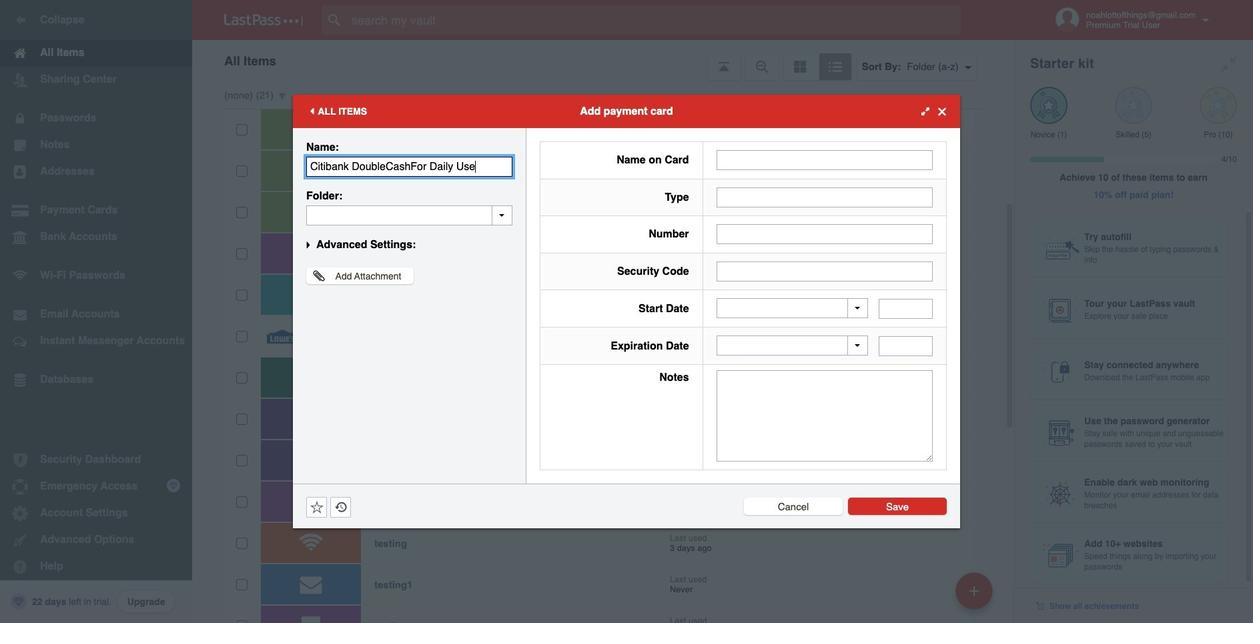 Task type: describe. For each thing, give the bounding box(es) containing it.
Search search field
[[322, 5, 987, 35]]

search my vault text field
[[322, 5, 987, 35]]

main navigation navigation
[[0, 0, 192, 623]]

new item image
[[969, 586, 979, 595]]

new item navigation
[[951, 568, 1001, 623]]



Task type: locate. For each thing, give the bounding box(es) containing it.
None text field
[[716, 150, 933, 170], [306, 157, 512, 177], [716, 224, 933, 244], [716, 261, 933, 281], [716, 370, 933, 462], [716, 150, 933, 170], [306, 157, 512, 177], [716, 224, 933, 244], [716, 261, 933, 281], [716, 370, 933, 462]]

vault options navigation
[[192, 40, 1014, 80]]

lastpass image
[[224, 14, 303, 26]]

None text field
[[716, 187, 933, 207], [306, 206, 512, 226], [879, 299, 933, 319], [879, 336, 933, 356], [716, 187, 933, 207], [306, 206, 512, 226], [879, 299, 933, 319], [879, 336, 933, 356]]

dialog
[[293, 95, 960, 528]]



Task type: vqa. For each thing, say whether or not it's contained in the screenshot.
dialog
yes



